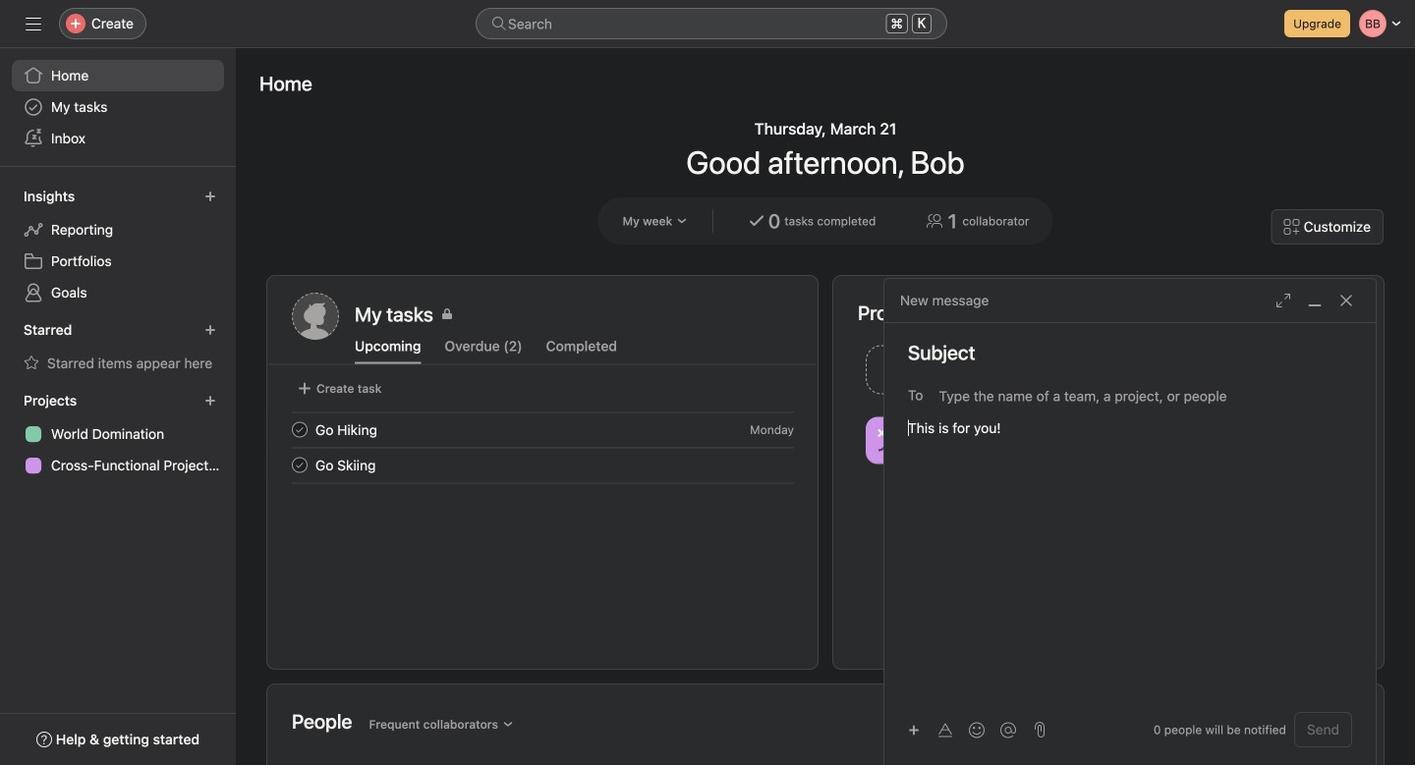 Task type: vqa. For each thing, say whether or not it's contained in the screenshot.
cell related to "conversation name for Update for Nov. 1st" "Cell"
no



Task type: describe. For each thing, give the bounding box(es) containing it.
minimize image
[[1308, 293, 1323, 309]]

insert an object image
[[909, 725, 920, 737]]

hide sidebar image
[[26, 16, 41, 31]]

Search tasks, projects, and more text field
[[476, 8, 948, 39]]

close image
[[1339, 293, 1355, 309]]

global element
[[0, 48, 236, 166]]

1 mark complete checkbox from the top
[[288, 418, 312, 442]]

new insights image
[[205, 191, 216, 203]]

starred element
[[0, 313, 236, 383]]

2 mark complete checkbox from the top
[[288, 454, 312, 477]]

insights element
[[0, 179, 236, 313]]

Add subject text field
[[885, 339, 1377, 367]]

Type the name of a team, a project, or people text field
[[939, 384, 1342, 408]]

expand popout to full screen image
[[1276, 293, 1292, 309]]

mark complete image for 1st "mark complete" option from the bottom of the page
[[288, 454, 312, 477]]



Task type: locate. For each thing, give the bounding box(es) containing it.
1 vertical spatial mark complete image
[[288, 454, 312, 477]]

1 mark complete image from the top
[[288, 418, 312, 442]]

at mention image
[[1001, 723, 1017, 739]]

list item
[[858, 340, 1110, 400], [268, 412, 818, 448], [268, 448, 818, 483]]

toolbar
[[901, 716, 1027, 745]]

add items to starred image
[[205, 324, 216, 336]]

mark complete image
[[288, 418, 312, 442], [288, 454, 312, 477]]

dialog
[[885, 279, 1377, 766]]

add profile photo image
[[292, 293, 339, 340]]

mark complete image for 1st "mark complete" option from the top
[[288, 418, 312, 442]]

new project or portfolio image
[[205, 395, 216, 407]]

0 vertical spatial mark complete checkbox
[[288, 418, 312, 442]]

line_and_symbols image
[[878, 429, 902, 453]]

projects element
[[0, 383, 236, 486]]

None field
[[476, 8, 948, 39]]

1 vertical spatial mark complete checkbox
[[288, 454, 312, 477]]

0 vertical spatial mark complete image
[[288, 418, 312, 442]]

Mark complete checkbox
[[288, 418, 312, 442], [288, 454, 312, 477]]

2 mark complete image from the top
[[288, 454, 312, 477]]



